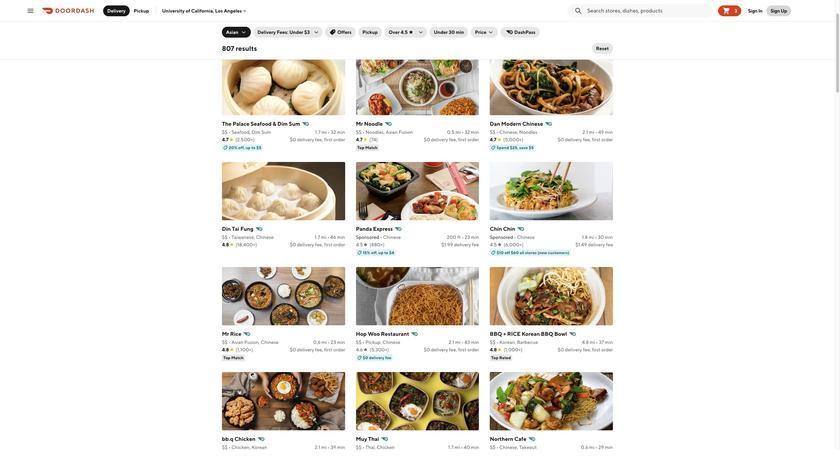 Task type: vqa. For each thing, say whether or not it's contained in the screenshot.
order for Din Tai Fung
yes



Task type: describe. For each thing, give the bounding box(es) containing it.
mi for din tai fung
[[321, 235, 327, 240]]

chin chin
[[490, 226, 515, 233]]

Store search: begin typing to search for stores available on DoorDash text field
[[587, 7, 710, 14]]

mi for mr rice
[[322, 340, 327, 346]]

fees:
[[277, 30, 288, 35]]

panda
[[356, 226, 372, 233]]

over 4.5
[[389, 30, 408, 35]]

dan
[[490, 121, 500, 127]]

panda express
[[356, 226, 393, 233]]

$​0 delivery fee, first order for din tai fung
[[290, 242, 345, 248]]

cafe
[[515, 437, 527, 443]]

chinese down restaurant
[[383, 340, 400, 346]]

delivery for mr rice
[[297, 348, 314, 353]]

top for mr noodle
[[357, 145, 365, 150]]

order for dan modern chinese
[[602, 137, 613, 143]]

$​0 for mr noodle
[[424, 137, 430, 143]]

200
[[447, 235, 457, 240]]

chinese down express at the bottom of the page
[[383, 235, 401, 240]]

1 horizontal spatial sum
[[289, 121, 300, 127]]

mi for hop woo restaurant
[[455, 340, 461, 346]]

$​0 delivery fee, first order for mr rice
[[290, 348, 345, 353]]

$$ • chinese, noodles
[[490, 130, 538, 135]]

$60
[[511, 251, 519, 256]]

sponsored • chinese for chin
[[490, 235, 535, 240]]

4.8 for mr rice
[[222, 348, 229, 353]]

(18,400+)
[[236, 242, 257, 248]]

4.8 for bbq + rice korean bbq bowl
[[490, 348, 497, 353]]

1 chin from the left
[[490, 226, 502, 233]]

(1,000+)
[[504, 348, 523, 353]]

43
[[465, 340, 470, 346]]

rice
[[507, 331, 521, 338]]

trending link
[[223, 0, 246, 14]]

sandwiches
[[599, 6, 624, 12]]

fee, for bbq + rice korean bbq bowl
[[583, 348, 591, 353]]

under 30 min
[[434, 30, 464, 35]]

muy
[[356, 437, 367, 443]]

$3
[[304, 30, 310, 35]]

modern
[[501, 121, 521, 127]]

university of california, los angeles button
[[162, 8, 247, 13]]

top for bbq + rice korean bbq bowl
[[491, 356, 499, 361]]

sign in link
[[744, 4, 767, 17]]

restaurant
[[381, 331, 409, 338]]

match for rice
[[231, 356, 244, 361]]

korean,
[[500, 340, 516, 346]]

hop
[[356, 331, 367, 338]]

palace
[[233, 121, 250, 127]]

1.8
[[582, 235, 588, 240]]

$$ for hop woo restaurant
[[356, 340, 362, 346]]

3 button
[[719, 5, 742, 16]]

up for palace
[[246, 145, 251, 150]]

$$ for dan modern chinese
[[490, 130, 496, 135]]

over 4.5 button
[[385, 27, 427, 38]]

(6,000+)
[[504, 242, 524, 248]]

salad
[[576, 6, 588, 12]]

1 under from the left
[[289, 30, 303, 35]]

delivery for the palace seafood & dim sum
[[297, 137, 314, 143]]

los
[[215, 8, 223, 13]]

price
[[475, 30, 487, 35]]

top for mr rice
[[223, 356, 231, 361]]

delivery for delivery fees: under $3
[[258, 30, 276, 35]]

2 vertical spatial asian
[[232, 340, 244, 346]]

$4
[[389, 251, 394, 256]]

$$ for mr noodle
[[356, 130, 362, 135]]

0 vertical spatial pickup
[[134, 8, 149, 13]]

$​0 delivery fee, first order for hop woo restaurant
[[424, 348, 479, 353]]

1.7 mi • 46 min
[[315, 235, 345, 240]]

0.5 mi • 32 min
[[447, 130, 479, 135]]

ft
[[457, 235, 461, 240]]

in
[[759, 8, 763, 13]]

&
[[273, 121, 276, 127]]

$$ for din tai fung
[[222, 235, 228, 240]]

noodles,
[[366, 130, 385, 135]]

woo
[[368, 331, 380, 338]]

1 bbq from the left
[[490, 331, 502, 338]]

barbecue
[[517, 340, 538, 346]]

off, for palace
[[238, 145, 245, 150]]

4.5 for chin chin
[[490, 242, 497, 248]]

sign up link
[[767, 5, 791, 16]]

1 vertical spatial sum
[[261, 130, 271, 135]]

$​0 for din tai fung
[[290, 242, 296, 248]]

(880+)
[[370, 242, 385, 248]]

rice
[[230, 331, 242, 338]]

mr rice
[[222, 331, 242, 338]]

4.7 for dan modern chinese
[[490, 137, 497, 143]]

off, for express
[[371, 251, 378, 256]]

15%
[[363, 251, 370, 256]]

sponsored • chinese for express
[[356, 235, 401, 240]]

seafood,
[[232, 130, 251, 135]]

thai
[[368, 437, 379, 443]]

min for mr rice
[[337, 340, 345, 346]]

hop woo restaurant
[[356, 331, 409, 338]]

california,
[[191, 8, 214, 13]]

sign for sign in
[[748, 8, 758, 13]]

top rated
[[491, 356, 511, 361]]

trending
[[225, 6, 244, 12]]

1 vertical spatial pickup
[[363, 30, 378, 35]]

$​0 for mr rice
[[290, 348, 296, 353]]

bowl
[[555, 331, 567, 338]]

asian inside button
[[226, 30, 238, 35]]

200 ft • 23 min
[[447, 235, 479, 240]]

$$ for mr rice
[[222, 340, 228, 346]]

2 bbq from the left
[[541, 331, 553, 338]]

delivery for chin chin
[[588, 242, 605, 248]]

1 $5 from the left
[[256, 145, 261, 150]]

1.7 for the palace seafood & dim sum
[[315, 130, 321, 135]]

first for mr noodle
[[458, 137, 467, 143]]

spend $25, save $5
[[497, 145, 534, 150]]

$$ • noodles, asian fusion
[[356, 130, 413, 135]]

seafood
[[251, 121, 272, 127]]

sign for sign up
[[771, 8, 780, 13]]

save
[[519, 145, 528, 150]]

49
[[598, 130, 604, 135]]

20% off, up to $5
[[229, 145, 261, 150]]

(1,100+)
[[236, 348, 253, 353]]

reset button
[[592, 43, 613, 54]]

1 vertical spatial pickup button
[[358, 27, 382, 38]]

(74)
[[369, 137, 378, 143]]

mi for mr noodle
[[456, 130, 461, 135]]

first for din tai fung
[[324, 242, 333, 248]]

express
[[373, 226, 393, 233]]

top match for noodle
[[357, 145, 378, 150]]

$1.49 delivery fee
[[576, 242, 613, 248]]

university
[[162, 8, 185, 13]]

$​0 for bbq + rice korean bbq bowl
[[558, 348, 564, 353]]

fee, for mr noodle
[[449, 137, 457, 143]]

37
[[599, 340, 604, 346]]

order for bbq + rice korean bbq bowl
[[602, 348, 613, 353]]

(2,500+)
[[235, 137, 255, 143]]

$10
[[497, 251, 504, 256]]



Task type: locate. For each thing, give the bounding box(es) containing it.
over
[[389, 30, 400, 35]]

fusion
[[399, 130, 413, 135]]

results
[[236, 44, 257, 52]]

3 4.7 from the left
[[490, 137, 497, 143]]

min for panda express
[[471, 235, 479, 240]]

sponsored • chinese up (880+)
[[356, 235, 401, 240]]

top match down (1,100+)
[[223, 356, 244, 361]]

4.5 up 15%
[[356, 242, 363, 248]]

0 horizontal spatial fee
[[385, 356, 392, 361]]

1 vertical spatial top match
[[223, 356, 244, 361]]

top match for rice
[[223, 356, 244, 361]]

fee, down 4.8 mi • 37 min at the bottom right of page
[[583, 348, 591, 353]]

first down "1.7 mi • 46 min"
[[324, 242, 333, 248]]

order down 0.5 mi • 32 min
[[468, 137, 479, 143]]

1 vertical spatial dim
[[252, 130, 261, 135]]

0.6 mi • 23 min
[[313, 340, 345, 346]]

(5,000+)
[[503, 137, 523, 143]]

delivery for din tai fung
[[297, 242, 314, 248]]

0 vertical spatial pickup button
[[130, 5, 153, 16]]

sign left "in"
[[748, 8, 758, 13]]

$​0 delivery fee, first order down "1.7 mi • 46 min"
[[290, 242, 345, 248]]

4.7 for mr noodle
[[356, 137, 363, 143]]

noodles
[[519, 130, 538, 135]]

1 horizontal spatial top
[[357, 145, 365, 150]]

$$ down the mr noodle
[[356, 130, 362, 135]]

$$ for bbq + rice korean bbq bowl
[[490, 340, 496, 346]]

2.1 for chinese
[[583, 130, 588, 135]]

•
[[229, 130, 231, 135], [328, 130, 330, 135], [363, 130, 365, 135], [462, 130, 464, 135], [497, 130, 499, 135], [595, 130, 597, 135], [229, 235, 231, 240], [327, 235, 329, 240], [380, 235, 382, 240], [462, 235, 464, 240], [514, 235, 516, 240], [595, 235, 597, 240], [229, 340, 231, 346], [328, 340, 330, 346], [363, 340, 365, 346], [462, 340, 464, 346], [497, 340, 499, 346], [596, 340, 598, 346]]

$​0 delivery fee, first order down 1.7 mi • 32 min
[[290, 137, 345, 143]]

0 horizontal spatial dim
[[252, 130, 261, 135]]

1 horizontal spatial bbq
[[541, 331, 553, 338]]

$25,
[[510, 145, 519, 150]]

under
[[289, 30, 303, 35], [434, 30, 448, 35]]

0 vertical spatial off,
[[238, 145, 245, 150]]

1 32 from the left
[[331, 130, 336, 135]]

$$
[[222, 130, 228, 135], [356, 130, 362, 135], [490, 130, 496, 135], [222, 235, 228, 240], [222, 340, 228, 346], [356, 340, 362, 346], [490, 340, 496, 346]]

sponsored • chinese
[[356, 235, 401, 240], [490, 235, 535, 240]]

2.1 left 49
[[583, 130, 588, 135]]

sponsored for chin
[[490, 235, 513, 240]]

bbq + rice korean bbq bowl
[[490, 331, 567, 338]]

sign left up
[[771, 8, 780, 13]]

0.5
[[447, 130, 455, 135]]

off
[[505, 251, 510, 256]]

0 vertical spatial 2.1
[[583, 130, 588, 135]]

$$ left korean,
[[490, 340, 496, 346]]

23
[[465, 235, 470, 240], [331, 340, 336, 346]]

match down (1,100+)
[[231, 356, 244, 361]]

4.8 down 'mr rice'
[[222, 348, 229, 353]]

first
[[324, 137, 333, 143], [458, 137, 467, 143], [592, 137, 601, 143], [324, 242, 333, 248], [324, 348, 333, 353], [458, 348, 467, 353], [592, 348, 601, 353]]

min for dan modern chinese
[[605, 130, 613, 135]]

fee, down 1.7 mi • 32 min
[[315, 137, 323, 143]]

delivery for panda express
[[454, 242, 471, 248]]

4.5 inside button
[[401, 30, 408, 35]]

1 horizontal spatial 4.7
[[356, 137, 363, 143]]

up for express
[[379, 251, 384, 256]]

32 for the palace seafood & dim sum
[[331, 130, 336, 135]]

dashpass button
[[501, 27, 540, 38]]

pickup button left university
[[130, 5, 153, 16]]

top left rated
[[491, 356, 499, 361]]

chinese up (18,400+)
[[256, 235, 274, 240]]

1 horizontal spatial under
[[434, 30, 448, 35]]

order for din tai fung
[[334, 242, 345, 248]]

the
[[222, 121, 232, 127]]

pickup
[[134, 8, 149, 13], [363, 30, 378, 35]]

first down 2.1 mi • 43 min
[[458, 348, 467, 353]]

2 sponsored • chinese from the left
[[490, 235, 535, 240]]

order for hop woo restaurant
[[468, 348, 479, 353]]

20%
[[229, 145, 238, 150]]

$​0 delivery fee, first order for the palace seafood & dim sum
[[290, 137, 345, 143]]

1 horizontal spatial pickup button
[[358, 27, 382, 38]]

asian left the fusion at top
[[386, 130, 398, 135]]

min for din tai fung
[[337, 235, 345, 240]]

$$ for the palace seafood & dim sum
[[222, 130, 228, 135]]

0 vertical spatial up
[[246, 145, 251, 150]]

$​0 for dan modern chinese
[[558, 137, 564, 143]]

2 4.7 from the left
[[356, 137, 363, 143]]

bbq
[[490, 331, 502, 338], [541, 331, 553, 338]]

first down 4.8 mi • 37 min at the bottom right of page
[[592, 348, 601, 353]]

2 horizontal spatial top
[[491, 356, 499, 361]]

0 horizontal spatial pickup
[[134, 8, 149, 13]]

delivery for delivery
[[107, 8, 126, 13]]

0 horizontal spatial 4.5
[[356, 242, 363, 248]]

15% off, up to $4
[[363, 251, 394, 256]]

mi
[[322, 130, 327, 135], [456, 130, 461, 135], [589, 130, 595, 135], [321, 235, 327, 240], [589, 235, 594, 240], [322, 340, 327, 346], [455, 340, 461, 346], [590, 340, 595, 346]]

1.7
[[315, 130, 321, 135], [315, 235, 320, 240]]

0 horizontal spatial 23
[[331, 340, 336, 346]]

1 vertical spatial mr
[[222, 331, 229, 338]]

1 vertical spatial 2.1
[[449, 340, 454, 346]]

$$ down 'mr rice'
[[222, 340, 228, 346]]

off, right 15%
[[371, 251, 378, 256]]

fee, for the palace seafood & dim sum
[[315, 137, 323, 143]]

fee, down 2.1 mi • 43 min
[[449, 348, 457, 353]]

noodle
[[364, 121, 383, 127]]

sum down seafood at the left top of the page
[[261, 130, 271, 135]]

1 sponsored from the left
[[356, 235, 379, 240]]

first for mr rice
[[324, 348, 333, 353]]

$1.99 delivery fee
[[442, 242, 479, 248]]

sponsored down the chin chin
[[490, 235, 513, 240]]

pickup right delivery button
[[134, 8, 149, 13]]

mr for mr noodle
[[356, 121, 363, 127]]

spend
[[497, 145, 509, 150]]

0 vertical spatial delivery
[[107, 8, 126, 13]]

mi for the palace seafood & dim sum
[[322, 130, 327, 135]]

delivery for bbq + rice korean bbq bowl
[[565, 348, 582, 353]]

$$ • pickup, chinese
[[356, 340, 400, 346]]

1 horizontal spatial 4.5
[[401, 30, 408, 35]]

order
[[334, 137, 345, 143], [468, 137, 479, 143], [602, 137, 613, 143], [334, 242, 345, 248], [334, 348, 345, 353], [468, 348, 479, 353], [602, 348, 613, 353]]

bb.q chicken
[[222, 437, 256, 443]]

fee down 200 ft • 23 min
[[472, 242, 479, 248]]

$$ down din
[[222, 235, 228, 240]]

$10 off $60 all stores (new customers)
[[497, 251, 570, 256]]

fee down 1.8 mi • 30 min
[[606, 242, 613, 248]]

up
[[246, 145, 251, 150], [379, 251, 384, 256]]

23 right 0.6
[[331, 340, 336, 346]]

1.7 for din tai fung
[[315, 235, 320, 240]]

sponsored down panda
[[356, 235, 379, 240]]

$​0 delivery fee, first order
[[290, 137, 345, 143], [424, 137, 479, 143], [558, 137, 613, 143], [290, 242, 345, 248], [290, 348, 345, 353], [424, 348, 479, 353], [558, 348, 613, 353]]

first down the "0.6 mi • 23 min"
[[324, 348, 333, 353]]

0 horizontal spatial 32
[[331, 130, 336, 135]]

2 horizontal spatial 4.7
[[490, 137, 497, 143]]

fee, down 0.5
[[449, 137, 457, 143]]

$$ • asian fusion, chinese
[[222, 340, 279, 346]]

up
[[781, 8, 787, 13]]

1 horizontal spatial to
[[384, 251, 388, 256]]

807 results
[[222, 44, 257, 52]]

$$ • korean, barbecue
[[490, 340, 538, 346]]

0 vertical spatial top match
[[357, 145, 378, 150]]

1 horizontal spatial sponsored
[[490, 235, 513, 240]]

1 sign from the left
[[748, 8, 758, 13]]

1 horizontal spatial chin
[[503, 226, 515, 233]]

0 horizontal spatial off,
[[238, 145, 245, 150]]

30 left price
[[449, 30, 455, 35]]

$5 down $$ • seafood, dim sum
[[256, 145, 261, 150]]

order for the palace seafood & dim sum
[[334, 137, 345, 143]]

mr left noodle
[[356, 121, 363, 127]]

0 horizontal spatial sponsored
[[356, 235, 379, 240]]

chinese,
[[500, 130, 518, 135]]

0 vertical spatial asian
[[226, 30, 238, 35]]

bb.q
[[222, 437, 233, 443]]

0 horizontal spatial up
[[246, 145, 251, 150]]

0 vertical spatial 30
[[449, 30, 455, 35]]

1 horizontal spatial sponsored • chinese
[[490, 235, 535, 240]]

min for chin chin
[[605, 235, 613, 240]]

muy thai link
[[356, 435, 479, 451]]

sum right '&'
[[289, 121, 300, 127]]

first for bbq + rice korean bbq bowl
[[592, 348, 601, 353]]

bbq left bowl
[[541, 331, 553, 338]]

to for express
[[384, 251, 388, 256]]

to left $4
[[384, 251, 388, 256]]

$1.99
[[442, 242, 453, 248]]

chinese up '(6,000+)'
[[517, 235, 535, 240]]

university of california, los angeles
[[162, 8, 242, 13]]

0 horizontal spatial mr
[[222, 331, 229, 338]]

fee, down the 2.1 mi • 49 min
[[583, 137, 591, 143]]

dashpass
[[514, 30, 536, 35]]

1.7 mi • 32 min
[[315, 130, 345, 135]]

2 chin from the left
[[503, 226, 515, 233]]

30 up $1.49 delivery fee
[[598, 235, 604, 240]]

32
[[331, 130, 336, 135], [465, 130, 470, 135]]

korean
[[522, 331, 540, 338]]

0 horizontal spatial sign
[[748, 8, 758, 13]]

0 horizontal spatial chin
[[490, 226, 502, 233]]

min
[[456, 30, 464, 35], [337, 130, 345, 135], [471, 130, 479, 135], [605, 130, 613, 135], [337, 235, 345, 240], [471, 235, 479, 240], [605, 235, 613, 240], [337, 340, 345, 346], [471, 340, 479, 346], [605, 340, 613, 346]]

up down (2,500+)
[[246, 145, 251, 150]]

2 horizontal spatial 4.5
[[490, 242, 497, 248]]

0 horizontal spatial bbq
[[490, 331, 502, 338]]

2 under from the left
[[434, 30, 448, 35]]

2 horizontal spatial fee
[[606, 242, 613, 248]]

$​0 delivery fee, first order for dan modern chinese
[[558, 137, 613, 143]]

4.8 up top rated
[[490, 348, 497, 353]]

sponsored • chinese up '(6,000+)'
[[490, 235, 535, 240]]

dim right '&'
[[277, 121, 288, 127]]

first for dan modern chinese
[[592, 137, 601, 143]]

4.8 down din
[[222, 242, 229, 248]]

fung
[[240, 226, 254, 233]]

$​0 for hop woo restaurant
[[424, 348, 430, 353]]

$​0 delivery fee, first order for bbq + rice korean bbq bowl
[[558, 348, 613, 353]]

pickup button
[[130, 5, 153, 16], [358, 27, 382, 38]]

first down 0.5 mi • 32 min
[[458, 137, 467, 143]]

0 horizontal spatial $5
[[256, 145, 261, 150]]

to
[[251, 145, 256, 150], [384, 251, 388, 256]]

3
[[735, 8, 738, 13]]

mi for bbq + rice korean bbq bowl
[[590, 340, 595, 346]]

open menu image
[[26, 7, 35, 15]]

1 horizontal spatial mr
[[356, 121, 363, 127]]

$​0 delivery fee, first order down 4.8 mi • 37 min at the bottom right of page
[[558, 348, 613, 353]]

32 for mr noodle
[[465, 130, 470, 135]]

first for the palace seafood & dim sum
[[324, 137, 333, 143]]

delivery for mr noodle
[[431, 137, 448, 143]]

order down 37 on the right bottom of page
[[602, 348, 613, 353]]

min for the palace seafood & dim sum
[[337, 130, 345, 135]]

1 horizontal spatial 23
[[465, 235, 470, 240]]

4.7 left (74)
[[356, 137, 363, 143]]

order down "43" at the right bottom of page
[[468, 348, 479, 353]]

30 inside the under 30 min button
[[449, 30, 455, 35]]

0 vertical spatial 1.7
[[315, 130, 321, 135]]

4.8 left 37 on the right bottom of page
[[582, 340, 589, 346]]

order down the 46
[[334, 242, 345, 248]]

first for hop woo restaurant
[[458, 348, 467, 353]]

$​0 delivery fee, first order down 2.1 mi • 43 min
[[424, 348, 479, 353]]

4.5 for panda express
[[356, 242, 363, 248]]

angeles
[[224, 8, 242, 13]]

fee, for din tai fung
[[315, 242, 323, 248]]

4.8 for din tai fung
[[222, 242, 229, 248]]

$​0 delivery fee, first order down 0.6
[[290, 348, 345, 353]]

1 horizontal spatial 2.1
[[583, 130, 588, 135]]

delivery button
[[103, 5, 130, 16]]

$​0
[[290, 137, 296, 143], [424, 137, 430, 143], [558, 137, 564, 143], [290, 242, 296, 248], [290, 348, 296, 353], [424, 348, 430, 353], [558, 348, 564, 353]]

delivery fees: under $3
[[258, 30, 310, 35]]

the palace seafood & dim sum
[[222, 121, 300, 127]]

asian up 807
[[226, 30, 238, 35]]

$$ up '4.6'
[[356, 340, 362, 346]]

asian down rice
[[232, 340, 244, 346]]

1 vertical spatial to
[[384, 251, 388, 256]]

23 for panda express
[[465, 235, 470, 240]]

2 32 from the left
[[465, 130, 470, 135]]

0 vertical spatial sum
[[289, 121, 300, 127]]

4.5 up $10
[[490, 242, 497, 248]]

sponsored for panda
[[356, 235, 379, 240]]

chinese right the fusion,
[[261, 340, 279, 346]]

1 sponsored • chinese from the left
[[356, 235, 401, 240]]

pickup,
[[366, 340, 382, 346]]

match down (74)
[[365, 145, 378, 150]]

min for mr noodle
[[471, 130, 479, 135]]

match for noodle
[[365, 145, 378, 150]]

dim down the palace seafood & dim sum
[[252, 130, 261, 135]]

1 horizontal spatial up
[[379, 251, 384, 256]]

to down (2,500+)
[[251, 145, 256, 150]]

bbq left +
[[490, 331, 502, 338]]

chin up '(6,000+)'
[[503, 226, 515, 233]]

0 horizontal spatial 30
[[449, 30, 455, 35]]

$5 right save at the right top
[[529, 145, 534, 150]]

reset
[[596, 46, 609, 51]]

0 horizontal spatial match
[[231, 356, 244, 361]]

to for palace
[[251, 145, 256, 150]]

807
[[222, 44, 234, 52]]

offers
[[337, 30, 352, 35]]

2 $5 from the left
[[529, 145, 534, 150]]

delivery
[[297, 137, 314, 143], [431, 137, 448, 143], [565, 137, 582, 143], [297, 242, 314, 248], [454, 242, 471, 248], [588, 242, 605, 248], [297, 348, 314, 353], [431, 348, 448, 353], [565, 348, 582, 353], [369, 356, 384, 361]]

$1.49
[[576, 242, 587, 248]]

order down 1.7 mi • 32 min
[[334, 137, 345, 143]]

min inside button
[[456, 30, 464, 35]]

sign inside sign up "link"
[[771, 8, 780, 13]]

under inside button
[[434, 30, 448, 35]]

$0 delivery fee
[[363, 356, 392, 361]]

northern cafe link
[[490, 435, 613, 451]]

0 vertical spatial 23
[[465, 235, 470, 240]]

pickup button left over
[[358, 27, 382, 38]]

23 for mr rice
[[331, 340, 336, 346]]

northern cafe
[[490, 437, 527, 443]]

1 vertical spatial asian
[[386, 130, 398, 135]]

chin up $10
[[490, 226, 502, 233]]

top match
[[357, 145, 378, 150], [223, 356, 244, 361]]

+
[[503, 331, 506, 338]]

1 vertical spatial 1.7
[[315, 235, 320, 240]]

0 vertical spatial mr
[[356, 121, 363, 127]]

0 vertical spatial to
[[251, 145, 256, 150]]

order for mr noodle
[[468, 137, 479, 143]]

min for bbq + rice korean bbq bowl
[[605, 340, 613, 346]]

up down (880+)
[[379, 251, 384, 256]]

$$ down dan
[[490, 130, 496, 135]]

$​0 delivery fee, first order down the 2.1 mi • 49 min
[[558, 137, 613, 143]]

0 horizontal spatial top match
[[223, 356, 244, 361]]

23 right ft
[[465, 235, 470, 240]]

0 horizontal spatial to
[[251, 145, 256, 150]]

4.7 down dan
[[490, 137, 497, 143]]

1 horizontal spatial $5
[[529, 145, 534, 150]]

0 vertical spatial dim
[[277, 121, 288, 127]]

1 vertical spatial up
[[379, 251, 384, 256]]

(5,300+)
[[370, 348, 389, 353]]

1 vertical spatial 23
[[331, 340, 336, 346]]

1 horizontal spatial dim
[[277, 121, 288, 127]]

2 sponsored from the left
[[490, 235, 513, 240]]

order down the "0.6 mi • 23 min"
[[334, 348, 345, 353]]

pickup left over
[[363, 30, 378, 35]]

mr for mr rice
[[222, 331, 229, 338]]

din
[[222, 226, 231, 233]]

0 horizontal spatial 4.7
[[222, 137, 229, 143]]

0 vertical spatial match
[[365, 145, 378, 150]]

0 horizontal spatial sponsored • chinese
[[356, 235, 401, 240]]

2 sign from the left
[[771, 8, 780, 13]]

$$ down the
[[222, 130, 228, 135]]

delivery for hop woo restaurant
[[431, 348, 448, 353]]

top match down (74)
[[357, 145, 378, 150]]

chinese up the noodles
[[523, 121, 543, 127]]

4.5 right over
[[401, 30, 408, 35]]

1 vertical spatial delivery
[[258, 30, 276, 35]]

1 horizontal spatial sign
[[771, 8, 780, 13]]

off,
[[238, 145, 245, 150], [371, 251, 378, 256]]

fee for chin chin
[[606, 242, 613, 248]]

fee for panda express
[[472, 242, 479, 248]]

first down 1.7 mi • 32 min
[[324, 137, 333, 143]]

fee down (5,300+)
[[385, 356, 392, 361]]

order for mr rice
[[334, 348, 345, 353]]

first down the 2.1 mi • 49 min
[[592, 137, 601, 143]]

top down 'mr rice'
[[223, 356, 231, 361]]

0 horizontal spatial sum
[[261, 130, 271, 135]]

1 horizontal spatial delivery
[[258, 30, 276, 35]]

fee, down 0.6
[[315, 348, 323, 353]]

off, right 20%
[[238, 145, 245, 150]]

all
[[520, 251, 524, 256]]

2.1 for restaurant
[[449, 340, 454, 346]]

chin
[[490, 226, 502, 233], [503, 226, 515, 233]]

price button
[[471, 27, 498, 38]]

fee, for mr rice
[[315, 348, 323, 353]]

1 horizontal spatial 32
[[465, 130, 470, 135]]

1 horizontal spatial top match
[[357, 145, 378, 150]]

dan modern chinese
[[490, 121, 543, 127]]

0 horizontal spatial delivery
[[107, 8, 126, 13]]

0 horizontal spatial top
[[223, 356, 231, 361]]

0 horizontal spatial under
[[289, 30, 303, 35]]

delivery inside delivery button
[[107, 8, 126, 13]]

1 4.7 from the left
[[222, 137, 229, 143]]

min for hop woo restaurant
[[471, 340, 479, 346]]

0 horizontal spatial 2.1
[[449, 340, 454, 346]]

order down 49
[[602, 137, 613, 143]]

$​0 delivery fee, first order down 0.5
[[424, 137, 479, 143]]

2.1 left "43" at the right bottom of page
[[449, 340, 454, 346]]

1 horizontal spatial pickup
[[363, 30, 378, 35]]

fee, for dan modern chinese
[[583, 137, 591, 143]]

1 horizontal spatial 30
[[598, 235, 604, 240]]

sponsored
[[356, 235, 379, 240], [490, 235, 513, 240]]

1 horizontal spatial fee
[[472, 242, 479, 248]]

of
[[186, 8, 190, 13]]

fee, for hop woo restaurant
[[449, 348, 457, 353]]

0 horizontal spatial pickup button
[[130, 5, 153, 16]]

mr left rice
[[222, 331, 229, 338]]

4.6
[[356, 348, 363, 353]]

$​0 delivery fee, first order for mr noodle
[[424, 137, 479, 143]]

fee,
[[315, 137, 323, 143], [449, 137, 457, 143], [583, 137, 591, 143], [315, 242, 323, 248], [315, 348, 323, 353], [449, 348, 457, 353], [583, 348, 591, 353]]

sign inside 'sign in' link
[[748, 8, 758, 13]]

top down the mr noodle
[[357, 145, 365, 150]]

4.7 down the
[[222, 137, 229, 143]]

1 vertical spatial off,
[[371, 251, 378, 256]]

$​0 for the palace seafood & dim sum
[[290, 137, 296, 143]]

delivery for dan modern chinese
[[565, 137, 582, 143]]

1 horizontal spatial match
[[365, 145, 378, 150]]

1 vertical spatial 30
[[598, 235, 604, 240]]

fee, down "1.7 mi • 46 min"
[[315, 242, 323, 248]]

1 vertical spatial match
[[231, 356, 244, 361]]

mi for dan modern chinese
[[589, 130, 595, 135]]

1 horizontal spatial off,
[[371, 251, 378, 256]]

mi for chin chin
[[589, 235, 594, 240]]



